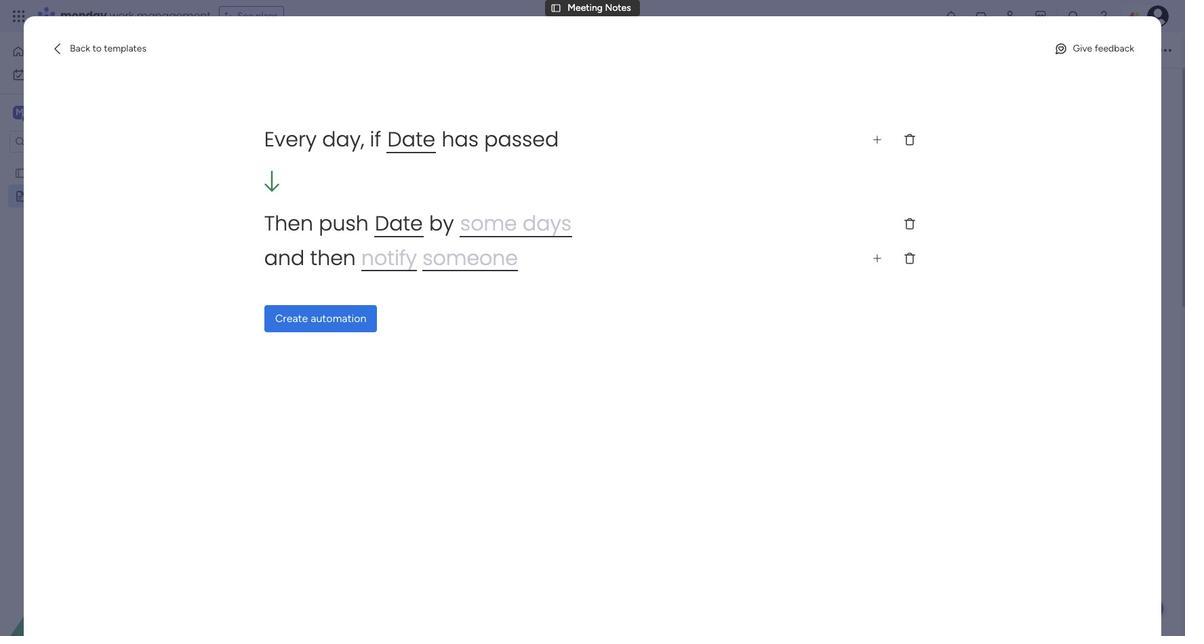Task type: describe. For each thing, give the bounding box(es) containing it.
1 2 image from the top
[[450, 448, 454, 452]]

see plans button
[[219, 6, 284, 26]]

give feedback button
[[1049, 38, 1140, 60]]

workspace
[[58, 106, 111, 119]]

days
[[523, 209, 572, 238]]

main
[[31, 106, 55, 119]]

every day, if date has passed
[[264, 125, 559, 154]]

back to templates
[[70, 43, 147, 54]]

workspace image
[[13, 105, 26, 120]]

automation
[[311, 312, 367, 325]]

kendall parks image
[[1148, 5, 1169, 27]]

lottie animation image
[[0, 499, 173, 636]]

see
[[237, 10, 253, 22]]

and then notify
[[264, 244, 417, 273]]

3 2 image from the top
[[450, 564, 454, 568]]

1 public board image from the top
[[14, 166, 27, 179]]

feedback
[[1095, 43, 1135, 54]]

then push date by some days
[[264, 209, 572, 238]]

by
[[429, 209, 454, 238]]

back
[[70, 43, 90, 54]]

meeting inside field
[[416, 116, 517, 151]]

back to templates button
[[45, 38, 152, 60]]

notes inside field
[[522, 116, 592, 151]]

management
[[137, 8, 211, 24]]

notes inside list box
[[69, 190, 95, 201]]

update feed image
[[975, 9, 988, 23]]

meeting notes inside field
[[416, 116, 592, 151]]

plans
[[256, 10, 278, 22]]

help image
[[1098, 9, 1111, 23]]

and
[[264, 244, 305, 273]]

meeting notes inside list box
[[32, 190, 95, 201]]

share button
[[1091, 39, 1146, 61]]

m
[[16, 106, 24, 118]]

create
[[275, 312, 308, 325]]

1 2 image from the top
[[450, 468, 454, 472]]

lottie animation element
[[0, 499, 173, 636]]

monday marketplace image
[[1034, 9, 1048, 23]]

work
[[110, 8, 134, 24]]

v2 ellipsis image
[[1160, 41, 1172, 59]]

has
[[442, 125, 479, 154]]

search everything image
[[1068, 9, 1081, 23]]

date: [insert date]
[[418, 260, 510, 273]]

see plans
[[237, 10, 278, 22]]

Meeting Notes field
[[413, 116, 596, 151]]

2 2 image from the top
[[450, 529, 454, 533]]



Task type: vqa. For each thing, say whether or not it's contained in the screenshot.
INVITE / 1 BUTTON
no



Task type: locate. For each thing, give the bounding box(es) containing it.
option
[[0, 160, 173, 163]]

home
[[30, 45, 56, 57]]

0 vertical spatial public board image
[[14, 166, 27, 179]]

public board image
[[14, 166, 27, 179], [14, 189, 27, 202]]

select product image
[[12, 9, 26, 23]]

some
[[460, 209, 517, 238]]

every
[[264, 125, 317, 154]]

meeting
[[568, 2, 603, 14], [416, 116, 517, 151], [32, 190, 67, 201], [418, 222, 499, 248]]

1 vertical spatial 2 image
[[450, 529, 454, 533]]

meeting inside list box
[[32, 190, 67, 201]]

give feedback
[[1074, 43, 1135, 54]]

1 vertical spatial public board image
[[14, 189, 27, 202]]

push
[[319, 209, 369, 238]]

2 image
[[450, 448, 454, 452], [450, 529, 454, 533]]

home link
[[8, 41, 165, 62]]

give
[[1074, 43, 1093, 54]]

date]
[[483, 260, 510, 273]]

2 image
[[450, 468, 454, 472], [450, 488, 454, 492], [450, 564, 454, 568], [450, 585, 454, 589]]

someone
[[423, 244, 518, 273]]

share
[[1116, 44, 1140, 55]]

notes
[[605, 2, 631, 14], [522, 116, 592, 151], [69, 190, 95, 201], [504, 222, 564, 248]]

date up notify
[[375, 209, 423, 238]]

date
[[388, 125, 436, 154], [375, 209, 423, 238]]

templates
[[104, 43, 147, 54]]

if
[[370, 125, 381, 154]]

give feedback link
[[1049, 38, 1140, 60]]

create automation button
[[264, 305, 377, 333]]

date right 'if' at the left of the page
[[388, 125, 436, 154]]

2 public board image from the top
[[14, 189, 27, 202]]

meeting notes list box
[[0, 158, 173, 390]]

notifications image
[[945, 9, 958, 23]]

monday work management
[[60, 8, 211, 24]]

to
[[93, 43, 102, 54]]

main workspace
[[31, 106, 111, 119]]

create automation
[[275, 312, 367, 325]]

invite members image
[[1005, 9, 1018, 23]]

4 2 image from the top
[[450, 585, 454, 589]]

0 vertical spatial date
[[388, 125, 436, 154]]

then
[[264, 209, 313, 238]]

[insert
[[447, 260, 480, 273]]

day,
[[322, 125, 365, 154]]

2 2 image from the top
[[450, 488, 454, 492]]

0 vertical spatial 2 image
[[450, 448, 454, 452]]

meeting notes
[[568, 2, 631, 14], [416, 116, 592, 151], [32, 190, 95, 201], [418, 222, 564, 248]]

home option
[[8, 41, 165, 62]]

date:
[[418, 260, 445, 273]]

monday
[[60, 8, 107, 24]]

1 vertical spatial date
[[375, 209, 423, 238]]

passed
[[484, 125, 559, 154]]

then
[[310, 244, 356, 273]]

notify
[[362, 244, 417, 273]]

workspace selection element
[[13, 104, 113, 122]]



